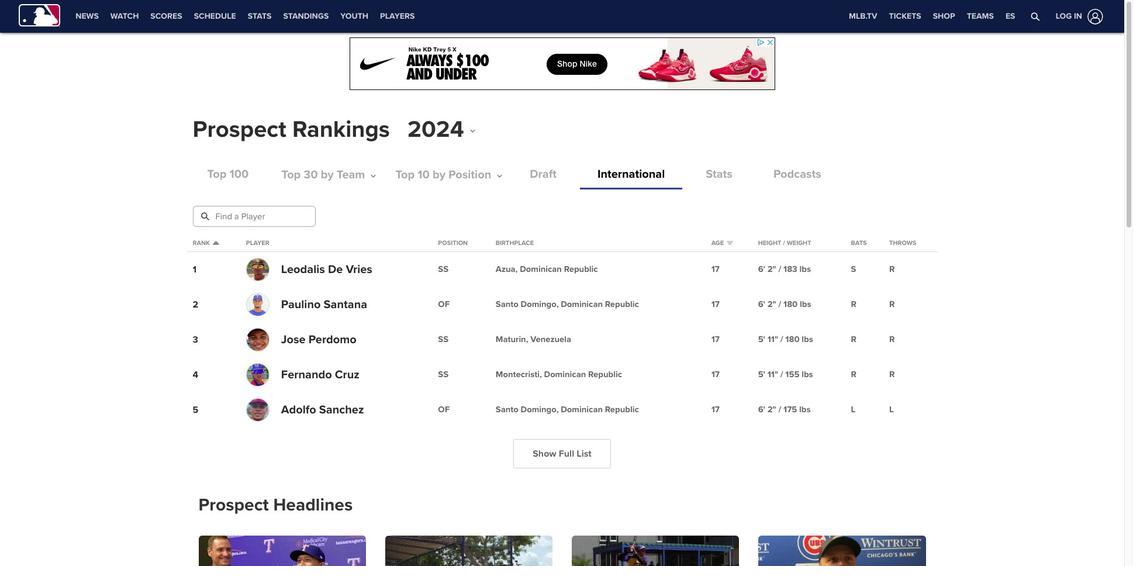 Task type: locate. For each thing, give the bounding box(es) containing it.
5 17 from the top
[[712, 405, 720, 415]]

adolfo sanchez
[[281, 403, 364, 417]]

180 up 155
[[786, 334, 800, 345]]

6' down height
[[759, 264, 766, 275]]

santo domingo, dominican republic for paulino santana
[[496, 299, 639, 310]]

log in button
[[1042, 6, 1106, 27]]

prospect for prospect headlines
[[199, 494, 269, 516]]

1 vertical spatial stats
[[706, 167, 733, 181]]

lbs up '5' 11" / 180 lbs'
[[800, 299, 812, 310]]

0 vertical spatial santo domingo, dominican republic
[[496, 299, 639, 310]]

/ left 175
[[779, 405, 782, 415]]

3 17 from the top
[[712, 334, 720, 345]]

prospect
[[193, 115, 287, 144], [199, 494, 269, 516]]

5' left 155
[[759, 369, 766, 380]]

republic
[[564, 264, 598, 275], [605, 299, 639, 310], [589, 369, 623, 380], [605, 405, 639, 415]]

4
[[193, 369, 198, 381]]

2 2" from the top
[[768, 299, 777, 310]]

2 vertical spatial 6'
[[759, 405, 766, 415]]

podcasts button
[[774, 167, 822, 181]]

0 vertical spatial position
[[449, 168, 492, 182]]

5' 11" / 180 lbs
[[759, 334, 814, 345]]

santo for paulino santana
[[496, 299, 519, 310]]

/ left 183
[[779, 264, 782, 275]]

2 of from the top
[[438, 405, 450, 415]]

international button
[[598, 167, 665, 181]]

dominican
[[520, 264, 562, 275], [561, 299, 603, 310], [544, 369, 586, 380], [561, 405, 603, 415]]

0 vertical spatial 11"
[[768, 334, 779, 345]]

/ left 155
[[781, 369, 784, 380]]

domingo,
[[521, 299, 559, 310], [521, 405, 559, 415]]

0 vertical spatial 2"
[[768, 264, 777, 275]]

2 6' from the top
[[759, 299, 766, 310]]

1 ss from the top
[[438, 264, 449, 275]]

1 l from the left
[[852, 405, 856, 415]]

3 6' from the top
[[759, 405, 766, 415]]

2 domingo, from the top
[[521, 405, 559, 415]]

top for top 30 by team
[[282, 168, 301, 182]]

teams link
[[962, 0, 1001, 33]]

1 by from the left
[[321, 168, 334, 182]]

2 santo from the top
[[496, 405, 519, 415]]

by
[[321, 168, 334, 182], [433, 168, 446, 182]]

1 vertical spatial prospect
[[199, 494, 269, 516]]

paulino
[[281, 298, 321, 312]]

3 ss from the top
[[438, 369, 449, 380]]

/ for paulino santana
[[779, 299, 782, 310]]

1 santo from the top
[[496, 299, 519, 310]]

santo for adolfo sanchez
[[496, 405, 519, 415]]

2" left 175
[[768, 405, 777, 415]]

stats inside secondary navigation element
[[248, 11, 272, 21]]

11" for fernando cruz
[[768, 369, 779, 380]]

0 vertical spatial ss
[[438, 264, 449, 275]]

/ down 6' 2" / 183 lbs
[[779, 299, 782, 310]]

17
[[712, 264, 720, 275], [712, 299, 720, 310], [712, 334, 720, 345], [712, 369, 720, 380], [712, 405, 720, 415]]

0 vertical spatial santo
[[496, 299, 519, 310]]

0 vertical spatial 6'
[[759, 264, 766, 275]]

lbs up 5' 11" / 155 lbs
[[802, 334, 814, 345]]

2"
[[768, 264, 777, 275], [768, 299, 777, 310], [768, 405, 777, 415]]

stats
[[248, 11, 272, 21], [706, 167, 733, 181]]

1 6' from the top
[[759, 264, 766, 275]]

/
[[784, 239, 786, 247], [779, 264, 782, 275], [779, 299, 782, 310], [781, 334, 784, 345], [781, 369, 784, 380], [779, 405, 782, 415]]

1 of from the top
[[438, 299, 450, 310]]

azua, dominican republic
[[496, 264, 598, 275]]

photo headshot of leodalis de vries image
[[247, 258, 269, 281]]

3 2" from the top
[[768, 405, 777, 415]]

sanchez
[[319, 403, 364, 417]]

lbs right 183
[[800, 264, 812, 275]]

by right the '10'
[[433, 168, 446, 182]]

s
[[852, 264, 857, 275]]

1 11" from the top
[[768, 334, 779, 345]]

1 vertical spatial position
[[438, 239, 468, 247]]

6' 2" / 180 lbs
[[759, 299, 812, 310]]

1 santo domingo, dominican republic from the top
[[496, 299, 639, 310]]

news link
[[70, 0, 105, 33]]

rankings
[[293, 115, 390, 144]]

mlb.tv
[[850, 11, 878, 21]]

height
[[759, 239, 782, 247]]

santo down montecristi,
[[496, 405, 519, 415]]

1 vertical spatial santo
[[496, 405, 519, 415]]

2 17 from the top
[[712, 299, 720, 310]]

1 2" from the top
[[768, 264, 777, 275]]

team
[[337, 168, 365, 182]]

top left 30
[[282, 168, 301, 182]]

4 17 from the top
[[712, 369, 720, 380]]

6' down 6' 2" / 183 lbs
[[759, 299, 766, 310]]

of for adolfo sanchez
[[438, 405, 450, 415]]

0 horizontal spatial stats
[[248, 11, 272, 21]]

/ down 6' 2" / 180 lbs
[[781, 334, 784, 345]]

stats link
[[242, 0, 278, 33]]

secondary navigation element containing news
[[70, 0, 421, 33]]

domingo, down montecristi, dominican republic on the bottom of page
[[521, 405, 559, 415]]

by right 30
[[321, 168, 334, 182]]

1 17 from the top
[[712, 264, 720, 275]]

top for top 100
[[207, 167, 227, 181]]

santo domingo, dominican republic for adolfo sanchez
[[496, 405, 639, 415]]

lbs for leodalis de vries
[[800, 264, 812, 275]]

0 horizontal spatial by
[[321, 168, 334, 182]]

1 vertical spatial domingo,
[[521, 405, 559, 415]]

1 vertical spatial 2"
[[768, 299, 777, 310]]

2 by from the left
[[433, 168, 446, 182]]

teams
[[968, 11, 995, 21]]

3
[[193, 334, 198, 346]]

0 vertical spatial stats
[[248, 11, 272, 21]]

players
[[380, 11, 415, 21]]

100
[[230, 167, 249, 181]]

photo headshot of paulino santana image
[[247, 293, 269, 316]]

11" left 155
[[768, 369, 779, 380]]

weight
[[787, 239, 812, 247]]

0 horizontal spatial top
[[207, 167, 227, 181]]

headlines
[[273, 494, 353, 516]]

domingo, for paulino santana
[[521, 299, 559, 310]]

1 vertical spatial 6'
[[759, 299, 766, 310]]

0 vertical spatial 5'
[[759, 334, 766, 345]]

shop
[[934, 11, 956, 21]]

1 horizontal spatial top
[[282, 168, 301, 182]]

lbs right 175
[[800, 405, 811, 415]]

ss
[[438, 264, 449, 275], [438, 334, 449, 345], [438, 369, 449, 380]]

top left the '10'
[[396, 168, 415, 182]]

santo
[[496, 299, 519, 310], [496, 405, 519, 415]]

tertiary navigation element
[[844, 0, 1022, 33]]

l
[[852, 405, 856, 415], [890, 405, 895, 415]]

180 down 183
[[784, 299, 798, 310]]

bats
[[852, 239, 867, 247]]

santo down "azua,"
[[496, 299, 519, 310]]

1 vertical spatial santo domingo, dominican republic
[[496, 405, 639, 415]]

santo domingo, dominican republic up venezuela
[[496, 299, 639, 310]]

5' for jose perdomo
[[759, 334, 766, 345]]

11" down 6' 2" / 180 lbs
[[768, 334, 779, 345]]

draft
[[530, 167, 557, 181]]

/ right height
[[784, 239, 786, 247]]

schedule link
[[188, 0, 242, 33]]

schedule
[[194, 11, 236, 21]]

/ for leodalis de vries
[[779, 264, 782, 275]]

search image
[[200, 212, 210, 221]]

2 11" from the top
[[768, 369, 779, 380]]

2" for paulino santana
[[768, 299, 777, 310]]

ss for leodalis de vries
[[438, 264, 449, 275]]

1 domingo, from the top
[[521, 299, 559, 310]]

show
[[533, 448, 557, 460]]

1 vertical spatial of
[[438, 405, 450, 415]]

top
[[207, 167, 227, 181], [282, 168, 301, 182], [396, 168, 415, 182]]

of for paulino santana
[[438, 299, 450, 310]]

0 vertical spatial of
[[438, 299, 450, 310]]

30
[[304, 168, 318, 182]]

155
[[786, 369, 800, 380]]

1 horizontal spatial by
[[433, 168, 446, 182]]

1 vertical spatial 11"
[[768, 369, 779, 380]]

2" down 6' 2" / 183 lbs
[[768, 299, 777, 310]]

6' left 175
[[759, 405, 766, 415]]

2 5' from the top
[[759, 369, 766, 380]]

tickets
[[890, 11, 922, 21]]

ss for fernando cruz
[[438, 369, 449, 380]]

17 for adolfo sanchez
[[712, 405, 720, 415]]

6' for leodalis de vries
[[759, 264, 766, 275]]

santo domingo, dominican republic down montecristi, dominican republic on the bottom of page
[[496, 405, 639, 415]]

2 l from the left
[[890, 405, 895, 415]]

1 secondary navigation element from the left
[[70, 0, 421, 33]]

lbs right 155
[[802, 369, 814, 380]]

age
[[712, 239, 724, 247]]

dominican right "azua,"
[[520, 264, 562, 275]]

adolfo
[[281, 403, 316, 417]]

santana
[[324, 298, 368, 312]]

1 vertical spatial 180
[[786, 334, 800, 345]]

11"
[[768, 334, 779, 345], [768, 369, 779, 380]]

lbs
[[800, 264, 812, 275], [800, 299, 812, 310], [802, 334, 814, 345], [802, 369, 814, 380], [800, 405, 811, 415]]

/ for jose perdomo
[[781, 334, 784, 345]]

1 horizontal spatial l
[[890, 405, 895, 415]]

1 5' from the top
[[759, 334, 766, 345]]

2 ss from the top
[[438, 334, 449, 345]]

5
[[193, 404, 198, 416]]

draft button
[[530, 167, 557, 181]]

prospect headlines
[[199, 494, 353, 516]]

5' down 6' 2" / 180 lbs
[[759, 334, 766, 345]]

stats button
[[706, 167, 733, 181]]

6' for paulino santana
[[759, 299, 766, 310]]

1 vertical spatial ss
[[438, 334, 449, 345]]

0 vertical spatial prospect
[[193, 115, 287, 144]]

1 vertical spatial 5'
[[759, 369, 766, 380]]

position
[[449, 168, 492, 182], [438, 239, 468, 247]]

domingo, up the maturin, venezuela
[[521, 299, 559, 310]]

fernando
[[281, 368, 332, 382]]

by for 30
[[321, 168, 334, 182]]

top left 100
[[207, 167, 227, 181]]

dominican down venezuela
[[544, 369, 586, 380]]

vries
[[346, 262, 373, 276]]

0 vertical spatial domingo,
[[521, 299, 559, 310]]

2 vertical spatial 2"
[[768, 405, 777, 415]]

5' for fernando cruz
[[759, 369, 766, 380]]

/ for adolfo sanchez
[[779, 405, 782, 415]]

secondary navigation element
[[70, 0, 421, 33], [421, 0, 519, 33]]

show full list
[[533, 448, 592, 460]]

2 vertical spatial ss
[[438, 369, 449, 380]]

2 horizontal spatial top
[[396, 168, 415, 182]]

2 santo domingo, dominican republic from the top
[[496, 405, 639, 415]]

domingo, for adolfo sanchez
[[521, 405, 559, 415]]

5'
[[759, 334, 766, 345], [759, 369, 766, 380]]

r
[[890, 264, 896, 275], [852, 299, 857, 310], [890, 299, 896, 310], [852, 334, 857, 345], [890, 334, 896, 345], [852, 369, 857, 380], [890, 369, 896, 380]]

top 10 by position
[[396, 168, 492, 182]]

watch
[[110, 11, 139, 21]]

0 vertical spatial 180
[[784, 299, 798, 310]]

0 horizontal spatial l
[[852, 405, 856, 415]]

filter image
[[727, 240, 734, 246]]

2" left 183
[[768, 264, 777, 275]]



Task type: vqa. For each thing, say whether or not it's contained in the screenshot.


Task type: describe. For each thing, give the bounding box(es) containing it.
maturin, venezuela
[[496, 334, 572, 345]]

180 for perdomo
[[786, 334, 800, 345]]

10
[[418, 168, 430, 182]]

leodalis
[[281, 262, 325, 276]]

watch link
[[105, 0, 145, 33]]

scores link
[[145, 0, 188, 33]]

top 100
[[207, 167, 249, 181]]

shop link
[[928, 0, 962, 33]]

podcasts
[[774, 167, 822, 181]]

show full list button
[[514, 439, 611, 468]]

list
[[577, 448, 592, 460]]

photo headshot of fernando cruz image
[[247, 364, 269, 386]]

advertisement element
[[350, 37, 776, 90]]

2
[[193, 299, 198, 310]]

17 for jose perdomo
[[712, 334, 720, 345]]

top for top 10 by position
[[396, 168, 415, 182]]

rank
[[193, 239, 210, 247]]

183
[[784, 264, 798, 275]]

youth
[[341, 11, 369, 21]]

6' for adolfo sanchez
[[759, 405, 766, 415]]

in
[[1075, 11, 1083, 21]]

top 100 button
[[207, 167, 249, 181]]

lbs for jose perdomo
[[802, 334, 814, 345]]

standings
[[283, 11, 329, 21]]

1 horizontal spatial stats
[[706, 167, 733, 181]]

lbs for adolfo sanchez
[[800, 405, 811, 415]]

by for 10
[[433, 168, 446, 182]]

leodalis de vries
[[281, 262, 373, 276]]

arrow up image
[[213, 240, 219, 246]]

height / weight
[[759, 239, 812, 247]]

major league baseball image
[[19, 4, 60, 27]]

2024
[[408, 115, 464, 144]]

cruz
[[335, 368, 360, 382]]

log
[[1057, 11, 1073, 21]]

dominican down montecristi, dominican republic on the bottom of page
[[561, 405, 603, 415]]

top navigation menu bar
[[0, 0, 1125, 33]]

montecristi, dominican republic
[[496, 369, 623, 380]]

180 for santana
[[784, 299, 798, 310]]

montecristi,
[[496, 369, 542, 380]]

azua,
[[496, 264, 518, 275]]

players link
[[374, 0, 421, 33]]

prospect rankings
[[193, 115, 390, 144]]

photo headshot of jose perdomo image
[[247, 329, 269, 351]]

venezuela
[[531, 334, 572, 345]]

17 for fernando cruz
[[712, 369, 720, 380]]

2 secondary navigation element from the left
[[421, 0, 519, 33]]

top 30 by team
[[282, 168, 365, 182]]

es
[[1006, 11, 1016, 21]]

scores
[[151, 11, 182, 21]]

throws
[[890, 239, 917, 247]]

maturin,
[[496, 334, 529, 345]]

player
[[246, 239, 270, 247]]

log in
[[1057, 11, 1083, 21]]

tickets link
[[884, 0, 928, 33]]

age button
[[712, 239, 734, 247]]

lbs for paulino santana
[[800, 299, 812, 310]]

international
[[598, 167, 665, 181]]

rank button
[[193, 239, 219, 247]]

es link
[[1001, 0, 1022, 33]]

5' 11" / 155 lbs
[[759, 369, 814, 380]]

6' 2" / 175 lbs
[[759, 405, 811, 415]]

ss for jose perdomo
[[438, 334, 449, 345]]

17 for paulino santana
[[712, 299, 720, 310]]

full
[[559, 448, 575, 460]]

photo headshot of adolfo sanchez image
[[247, 399, 269, 421]]

17 for leodalis de vries
[[712, 264, 720, 275]]

2" for adolfo sanchez
[[768, 405, 777, 415]]

6' 2" / 183 lbs
[[759, 264, 812, 275]]

Prospect Search text field
[[216, 207, 295, 226]]

lbs for fernando cruz
[[802, 369, 814, 380]]

standings link
[[278, 0, 335, 33]]

2" for leodalis de vries
[[768, 264, 777, 275]]

birthplace
[[496, 239, 534, 247]]

/ for fernando cruz
[[781, 369, 784, 380]]

11" for jose perdomo
[[768, 334, 779, 345]]

mlb.tv link
[[844, 0, 884, 33]]

paulino santana
[[281, 298, 368, 312]]

175
[[784, 405, 798, 415]]

news
[[76, 11, 99, 21]]

fernando cruz
[[281, 368, 360, 382]]

prospect for prospect rankings
[[193, 115, 287, 144]]

1
[[193, 264, 197, 275]]

youth link
[[335, 0, 374, 33]]

de
[[328, 262, 343, 276]]

jose perdomo
[[281, 333, 357, 347]]

dominican up venezuela
[[561, 299, 603, 310]]

jose
[[281, 333, 306, 347]]

perdomo
[[309, 333, 357, 347]]



